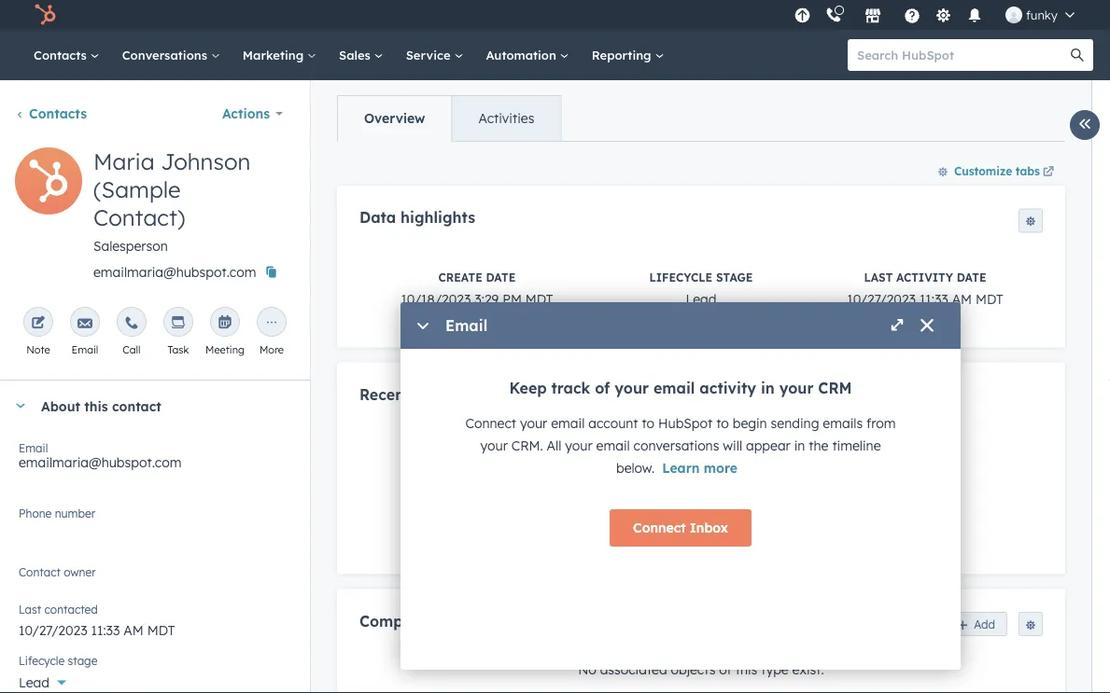 Task type: describe. For each thing, give the bounding box(es) containing it.
no inside contact owner no owner
[[19, 573, 37, 589]]

mdt inside the last activity date 10/27/2023 11:33 am mdt
[[976, 291, 1004, 307]]

connect your email account to hubspot to begin sending emails from your crm. all your email conversations will appear in the timeline below.
[[466, 416, 896, 477]]

stage
[[716, 270, 753, 284]]

email emailmaria@hubspot.com
[[19, 441, 182, 471]]

conversations link
[[111, 30, 231, 80]]

marketplaces button
[[854, 0, 893, 30]]

last activity date 10/27/2023 11:33 am mdt
[[847, 270, 1004, 307]]

timeline
[[833, 438, 881, 454]]

am
[[952, 291, 972, 307]]

meeting
[[205, 344, 245, 357]]

companies
[[359, 612, 443, 631]]

1 vertical spatial email
[[72, 344, 98, 357]]

service
[[406, 47, 454, 63]]

10/18/2023
[[401, 291, 471, 307]]

call image
[[124, 317, 139, 332]]

lead button
[[19, 665, 291, 694]]

lifecycle stage lead
[[650, 270, 753, 307]]

inbox
[[690, 520, 728, 537]]

crm.
[[512, 438, 543, 454]]

overview
[[364, 110, 425, 127]]

this inside dropdown button
[[84, 398, 108, 414]]

lifecycle for lifecycle stage
[[19, 654, 65, 668]]

settings link
[[932, 5, 955, 25]]

keep
[[509, 379, 547, 398]]

contact)
[[93, 204, 185, 232]]

notifications button
[[959, 0, 991, 30]]

meeting image
[[218, 317, 233, 332]]

data
[[359, 208, 396, 227]]

upgrade image
[[794, 8, 811, 25]]

activities button
[[452, 96, 561, 141]]

no for no activities.
[[661, 533, 679, 549]]

salesperson
[[93, 238, 168, 255]]

phone number
[[19, 507, 95, 521]]

no associated objects of this type exist.
[[578, 662, 824, 678]]

marketing link
[[231, 30, 328, 80]]

about this contact button
[[0, 381, 291, 431]]

hubspot link
[[22, 4, 70, 26]]

automation link
[[475, 30, 581, 80]]

help button
[[897, 0, 928, 30]]

lead inside lifecycle stage lead
[[686, 291, 717, 307]]

more
[[260, 344, 284, 357]]

marketing
[[243, 47, 307, 63]]

actions button
[[210, 95, 295, 133]]

customize tabs
[[954, 164, 1040, 178]]

note image
[[31, 317, 46, 332]]

1 vertical spatial contacts
[[29, 106, 87, 122]]

conversations
[[634, 438, 720, 454]]

contact
[[112, 398, 161, 414]]

tabs
[[1016, 164, 1040, 178]]

email inside email emailmaria@hubspot.com
[[19, 441, 48, 455]]

your up account
[[615, 379, 649, 398]]

contacts inside contacts link
[[34, 47, 90, 63]]

Last contacted text field
[[19, 614, 291, 644]]

sending
[[771, 416, 820, 432]]

hubspot image
[[34, 4, 56, 26]]

2 horizontal spatial email
[[654, 379, 695, 398]]

1 to from the left
[[642, 416, 655, 432]]

1 vertical spatial email
[[551, 416, 585, 432]]

from
[[867, 416, 896, 432]]

close dialog image
[[920, 319, 935, 334]]

stage
[[68, 654, 98, 668]]

contact owner no owner
[[19, 566, 96, 589]]

0 horizontal spatial of
[[595, 379, 610, 398]]

(sample
[[93, 176, 181, 204]]

search button
[[1062, 39, 1094, 71]]

expand dialog image
[[890, 319, 905, 334]]

activities
[[479, 110, 535, 127]]

lead inside "popup button"
[[19, 675, 49, 692]]

customize
[[954, 164, 1013, 178]]

calling icon image
[[826, 7, 842, 24]]

more
[[704, 460, 738, 477]]

about
[[41, 398, 80, 414]]

all
[[547, 438, 562, 454]]

the
[[809, 438, 829, 454]]

maria
[[93, 148, 155, 176]]

create
[[439, 270, 483, 284]]

0 vertical spatial email
[[446, 317, 488, 335]]

sales
[[339, 47, 374, 63]]

mdt inside create date 10/18/2023 3:29 pm mdt
[[526, 291, 553, 307]]

marketplaces image
[[865, 8, 882, 25]]

track
[[552, 379, 591, 398]]

funky
[[1026, 7, 1058, 22]]

exist.
[[793, 662, 824, 678]]

activity
[[700, 379, 757, 398]]

learn more button
[[655, 460, 745, 477]]

navigation containing overview
[[337, 95, 562, 142]]

associated
[[600, 662, 667, 678]]

reporting link
[[581, 30, 676, 80]]

communications
[[415, 385, 539, 404]]

keep track of your email activity in your crm
[[509, 379, 852, 398]]

no activities.
[[661, 533, 742, 549]]

note
[[26, 344, 50, 357]]

lifecycle stage
[[19, 654, 98, 668]]

more image
[[264, 317, 279, 332]]

activities.
[[683, 533, 742, 549]]

recent
[[359, 385, 410, 404]]

maria johnson (sample contact) salesperson
[[93, 148, 251, 255]]

email image
[[77, 317, 92, 332]]

highlights
[[401, 208, 475, 227]]



Task type: locate. For each thing, give the bounding box(es) containing it.
task
[[168, 344, 189, 357]]

connect inbox
[[633, 520, 728, 537]]

connect left the inbox
[[633, 520, 686, 537]]

in
[[761, 379, 775, 398], [795, 438, 805, 454]]

of
[[595, 379, 610, 398], [719, 662, 732, 678]]

2 vertical spatial no
[[578, 662, 597, 678]]

2 date from the left
[[957, 270, 987, 284]]

0 horizontal spatial this
[[84, 398, 108, 414]]

connect for connect your email account to hubspot to begin sending emails from your crm. all your email conversations will appear in the timeline below.
[[466, 416, 516, 432]]

0 vertical spatial in
[[761, 379, 775, 398]]

connect
[[466, 416, 516, 432], [633, 520, 686, 537]]

connect inbox button
[[610, 510, 752, 547]]

10/27/2023
[[847, 291, 916, 307]]

funky button
[[995, 0, 1086, 30]]

this right about
[[84, 398, 108, 414]]

1 vertical spatial in
[[795, 438, 805, 454]]

1 vertical spatial no
[[19, 573, 37, 589]]

phone
[[19, 507, 52, 521]]

owner up last contacted
[[41, 573, 78, 589]]

date
[[486, 270, 516, 284], [957, 270, 987, 284]]

learn more
[[662, 460, 738, 477]]

0 vertical spatial emailmaria@hubspot.com
[[93, 264, 256, 281]]

connect for connect inbox
[[633, 520, 686, 537]]

1 mdt from the left
[[526, 291, 553, 307]]

1 horizontal spatial mdt
[[976, 291, 1004, 307]]

lifecycle inside lifecycle stage lead
[[650, 270, 713, 284]]

pm
[[503, 291, 522, 307]]

email down 'caret' image
[[19, 441, 48, 455]]

2 mdt from the left
[[976, 291, 1004, 307]]

Phone number text field
[[19, 503, 291, 541]]

edit button
[[15, 148, 82, 221]]

service link
[[395, 30, 475, 80]]

date up pm
[[486, 270, 516, 284]]

your
[[615, 379, 649, 398], [780, 379, 814, 398], [520, 416, 548, 432], [480, 438, 508, 454], [565, 438, 593, 454]]

1 vertical spatial of
[[719, 662, 732, 678]]

0 horizontal spatial email
[[551, 416, 585, 432]]

in up begin
[[761, 379, 775, 398]]

reporting
[[592, 47, 655, 63]]

email
[[654, 379, 695, 398], [551, 416, 585, 432], [596, 438, 630, 454]]

navigation
[[337, 95, 562, 142]]

conversations
[[122, 47, 211, 63]]

owner up the contacted
[[64, 566, 96, 580]]

johnson
[[161, 148, 251, 176]]

begin
[[733, 416, 767, 432]]

crm
[[819, 379, 852, 398]]

will
[[723, 438, 743, 454]]

your up crm.
[[520, 416, 548, 432]]

lifecycle left stage
[[650, 270, 713, 284]]

notifications image
[[967, 8, 983, 25]]

1 horizontal spatial date
[[957, 270, 987, 284]]

customize tabs link
[[929, 156, 1066, 186]]

0 vertical spatial lead
[[686, 291, 717, 307]]

0 horizontal spatial date
[[486, 270, 516, 284]]

connect inside 'connect your email account to hubspot to begin sending emails from your crm. all your email conversations will appear in the timeline below.'
[[466, 416, 516, 432]]

lead
[[686, 291, 717, 307], [19, 675, 49, 692]]

below.
[[616, 460, 655, 477]]

lifecycle left the stage
[[19, 654, 65, 668]]

recent communications
[[359, 385, 539, 404]]

caret image
[[15, 404, 26, 409]]

last contacted
[[19, 603, 98, 617]]

1 vertical spatial last
[[19, 603, 41, 617]]

Search HubSpot search field
[[848, 39, 1077, 71]]

11:33
[[920, 291, 949, 307]]

2 vertical spatial email
[[19, 441, 48, 455]]

email down email image
[[72, 344, 98, 357]]

1 horizontal spatial this
[[736, 662, 758, 678]]

calling icon button
[[818, 3, 850, 27]]

hubspot
[[658, 416, 713, 432]]

0 horizontal spatial connect
[[466, 416, 516, 432]]

1 horizontal spatial lifecycle
[[650, 270, 713, 284]]

this
[[84, 398, 108, 414], [736, 662, 758, 678]]

1 horizontal spatial connect
[[633, 520, 686, 537]]

last for last activity date 10/27/2023 11:33 am mdt
[[864, 270, 893, 284]]

lead down stage
[[686, 291, 717, 307]]

0 horizontal spatial last
[[19, 603, 41, 617]]

emailmaria@hubspot.com down salesperson
[[93, 264, 256, 281]]

about this contact
[[41, 398, 161, 414]]

type
[[761, 662, 789, 678]]

this left type
[[736, 662, 758, 678]]

1 horizontal spatial email
[[596, 438, 630, 454]]

your right all
[[565, 438, 593, 454]]

1 horizontal spatial email
[[72, 344, 98, 357]]

to up will
[[717, 416, 729, 432]]

connect down communications at the left of page
[[466, 416, 516, 432]]

account
[[589, 416, 638, 432]]

0 vertical spatial this
[[84, 398, 108, 414]]

1 vertical spatial this
[[736, 662, 758, 678]]

mdt right pm
[[526, 291, 553, 307]]

last for last contacted
[[19, 603, 41, 617]]

of right objects at the right bottom
[[719, 662, 732, 678]]

objects
[[671, 662, 716, 678]]

contacts up "edit" popup button
[[29, 106, 87, 122]]

0 vertical spatial contacts link
[[22, 30, 111, 80]]

no up last contacted
[[19, 573, 37, 589]]

no inside alert
[[661, 533, 679, 549]]

1 vertical spatial emailmaria@hubspot.com
[[19, 455, 182, 471]]

funky menu
[[789, 0, 1088, 30]]

0 horizontal spatial in
[[761, 379, 775, 398]]

2 horizontal spatial no
[[661, 533, 679, 549]]

mdt right 'am'
[[976, 291, 1004, 307]]

connect inside button
[[633, 520, 686, 537]]

no left the inbox
[[661, 533, 679, 549]]

emails
[[823, 416, 863, 432]]

no activities. alert
[[359, 426, 1043, 552]]

1 vertical spatial lead
[[19, 675, 49, 692]]

email up the hubspot at right
[[654, 379, 695, 398]]

lifecycle
[[650, 270, 713, 284], [19, 654, 65, 668]]

1 horizontal spatial to
[[717, 416, 729, 432]]

mdt
[[526, 291, 553, 307], [976, 291, 1004, 307]]

email down account
[[596, 438, 630, 454]]

no owner button
[[19, 562, 291, 593]]

contacts link up "edit" popup button
[[15, 106, 87, 122]]

1 vertical spatial lifecycle
[[19, 654, 65, 668]]

funky town image
[[1006, 7, 1023, 23]]

your left crm.
[[480, 438, 508, 454]]

contacted
[[44, 603, 98, 617]]

1 horizontal spatial no
[[578, 662, 597, 678]]

last down contact
[[19, 603, 41, 617]]

0 vertical spatial last
[[864, 270, 893, 284]]

data highlights
[[359, 208, 475, 227]]

1 vertical spatial connect
[[633, 520, 686, 537]]

3:29
[[475, 291, 499, 307]]

upgrade link
[[791, 5, 814, 25]]

date inside the last activity date 10/27/2023 11:33 am mdt
[[957, 270, 987, 284]]

no left the associated
[[578, 662, 597, 678]]

contacts down hubspot link at left
[[34, 47, 90, 63]]

0 horizontal spatial lifecycle
[[19, 654, 65, 668]]

date up 'am'
[[957, 270, 987, 284]]

emailmaria@hubspot.com
[[93, 264, 256, 281], [19, 455, 182, 471]]

task image
[[171, 317, 186, 332]]

email up all
[[551, 416, 585, 432]]

help image
[[904, 8, 921, 25]]

owner
[[64, 566, 96, 580], [41, 573, 78, 589]]

0 vertical spatial connect
[[466, 416, 516, 432]]

0 vertical spatial email
[[654, 379, 695, 398]]

your up sending at bottom right
[[780, 379, 814, 398]]

add
[[974, 618, 996, 632]]

1 horizontal spatial last
[[864, 270, 893, 284]]

last
[[864, 270, 893, 284], [19, 603, 41, 617]]

0 vertical spatial contacts
[[34, 47, 90, 63]]

in left the
[[795, 438, 805, 454]]

0 horizontal spatial no
[[19, 573, 37, 589]]

number
[[55, 507, 95, 521]]

search image
[[1071, 49, 1084, 62]]

contacts link down hubspot link at left
[[22, 30, 111, 80]]

automation
[[486, 47, 560, 63]]

settings image
[[935, 8, 952, 25]]

0 horizontal spatial lead
[[19, 675, 49, 692]]

contacts link
[[22, 30, 111, 80], [15, 106, 87, 122]]

of right track
[[595, 379, 610, 398]]

emailmaria@hubspot.com up number
[[19, 455, 182, 471]]

no for no associated objects of this type exist.
[[578, 662, 597, 678]]

0 horizontal spatial email
[[19, 441, 48, 455]]

0 horizontal spatial mdt
[[526, 291, 553, 307]]

0 vertical spatial of
[[595, 379, 610, 398]]

no
[[661, 533, 679, 549], [19, 573, 37, 589], [578, 662, 597, 678]]

lifecycle for lifecycle stage lead
[[650, 270, 713, 284]]

minimize dialog image
[[416, 319, 431, 334]]

2 to from the left
[[717, 416, 729, 432]]

2 vertical spatial email
[[596, 438, 630, 454]]

contacts
[[34, 47, 90, 63], [29, 106, 87, 122]]

activity
[[897, 270, 954, 284]]

create date 10/18/2023 3:29 pm mdt
[[401, 270, 553, 307]]

learn
[[662, 460, 700, 477]]

actions
[[222, 106, 270, 122]]

0 horizontal spatial to
[[642, 416, 655, 432]]

last inside the last activity date 10/27/2023 11:33 am mdt
[[864, 270, 893, 284]]

1 date from the left
[[486, 270, 516, 284]]

lead down 'lifecycle stage'
[[19, 675, 49, 692]]

1 vertical spatial contacts link
[[15, 106, 87, 122]]

date inside create date 10/18/2023 3:29 pm mdt
[[486, 270, 516, 284]]

1 horizontal spatial in
[[795, 438, 805, 454]]

1 horizontal spatial lead
[[686, 291, 717, 307]]

email down the 3:29
[[446, 317, 488, 335]]

to right account
[[642, 416, 655, 432]]

0 vertical spatial lifecycle
[[650, 270, 713, 284]]

contact
[[19, 566, 61, 580]]

1 horizontal spatial of
[[719, 662, 732, 678]]

in inside 'connect your email account to hubspot to begin sending emails from your crm. all your email conversations will appear in the timeline below.'
[[795, 438, 805, 454]]

2 horizontal spatial email
[[446, 317, 488, 335]]

0 vertical spatial no
[[661, 533, 679, 549]]

last up 10/27/2023
[[864, 270, 893, 284]]



Task type: vqa. For each thing, say whether or not it's contained in the screenshot.
out
no



